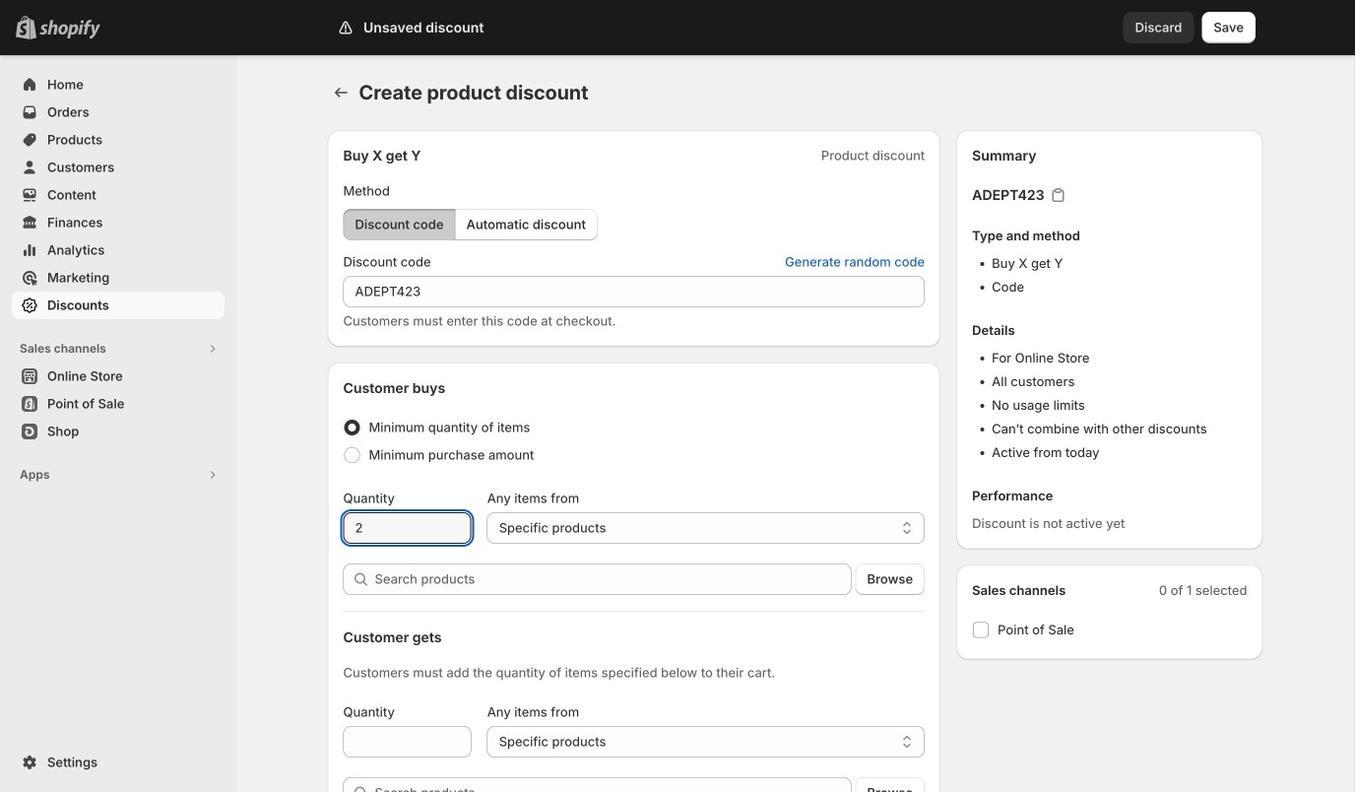 Task type: vqa. For each thing, say whether or not it's contained in the screenshot.
Test Store icon
no



Task type: describe. For each thing, give the bounding box(es) containing it.
1 search products text field from the top
[[375, 563, 852, 595]]

shopify image
[[39, 19, 100, 39]]

2 search products text field from the top
[[375, 777, 852, 792]]



Task type: locate. For each thing, give the bounding box(es) containing it.
1 vertical spatial search products text field
[[375, 777, 852, 792]]

0 vertical spatial search products text field
[[375, 563, 852, 595]]

Search products text field
[[375, 563, 852, 595], [375, 777, 852, 792]]

None text field
[[343, 276, 925, 307], [343, 512, 472, 544], [343, 726, 472, 758], [343, 276, 925, 307], [343, 512, 472, 544], [343, 726, 472, 758]]



